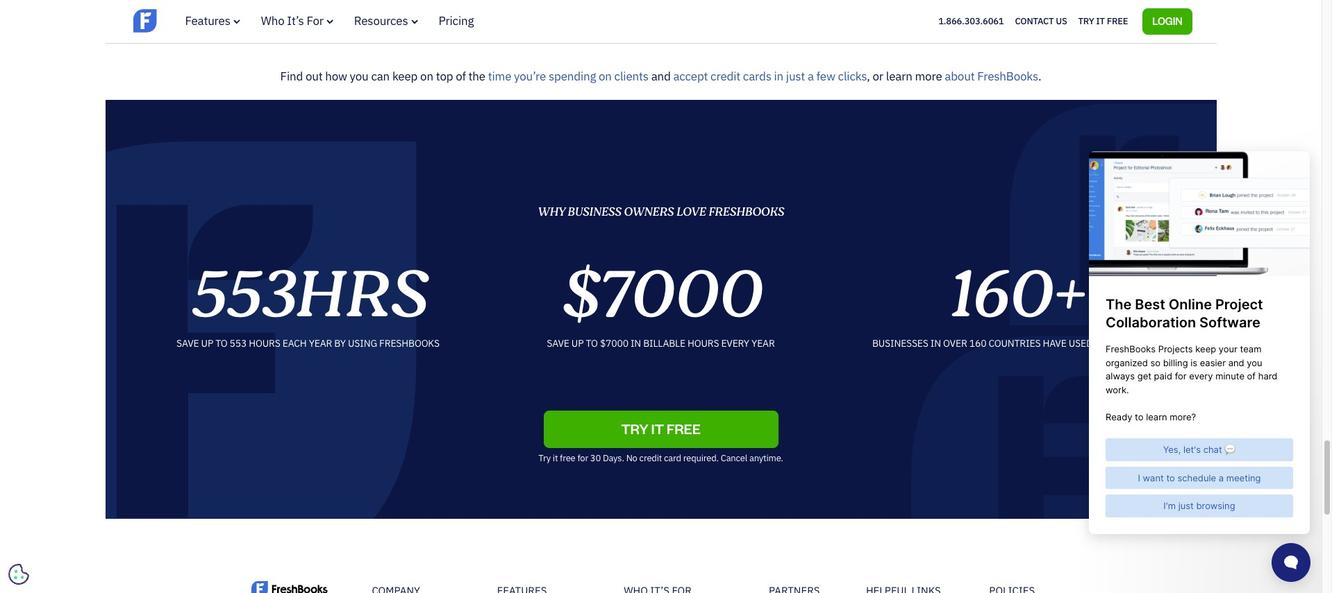 Task type: vqa. For each thing, say whether or not it's contained in the screenshot.
first THE TO from left
yes



Task type: describe. For each thing, give the bounding box(es) containing it.
a
[[808, 69, 814, 84]]

features link
[[185, 13, 240, 28]]

owners
[[624, 203, 674, 221]]

try for try it free
[[1079, 15, 1095, 27]]

1 horizontal spatial freshbooks
[[708, 203, 784, 221]]

each
[[283, 337, 307, 350]]

year inside 553 hrs save up to 553 hours each year by using freshbooks
[[309, 337, 332, 350]]

businesses
[[873, 337, 929, 350]]

love
[[676, 203, 706, 221]]

try
[[621, 420, 649, 438]]

it
[[651, 420, 664, 438]]

resources
[[354, 13, 408, 28]]

$
[[561, 246, 599, 344]]

login
[[1153, 14, 1183, 27]]

try it free for 30 days. no credit card required. cancel anytime.
[[539, 453, 783, 465]]

billable
[[643, 337, 686, 350]]

30
[[590, 453, 601, 465]]

$ 7000 save up to $7000 in billable hours every year
[[547, 246, 775, 350]]

160
[[970, 337, 987, 350]]

it for free
[[1097, 15, 1105, 27]]

find out how you can keep on top of the time you're spending on clients and accept credit cards in just a few clicks , or learn more about freshbooks .
[[280, 69, 1042, 84]]

for
[[307, 13, 324, 28]]

clients
[[615, 69, 649, 84]]

try it free
[[621, 420, 701, 438]]

0 vertical spatial freshbooks logo image
[[133, 7, 241, 34]]

hours inside $ 7000 save up to $7000 in billable hours every year
[[688, 337, 719, 350]]

try it free
[[1079, 15, 1128, 27]]

you're
[[514, 69, 546, 84]]

for
[[578, 453, 588, 465]]

save for 553
[[177, 337, 199, 350]]

year inside $ 7000 save up to $7000 in billable hours every year
[[752, 337, 775, 350]]

us
[[1056, 15, 1067, 27]]

why
[[538, 203, 565, 221]]

and
[[651, 69, 671, 84]]

business
[[567, 203, 621, 221]]

accept
[[674, 69, 708, 84]]

cancel
[[721, 453, 748, 465]]

in inside $ 7000 save up to $7000 in billable hours every year
[[631, 337, 641, 350]]

you
[[350, 69, 369, 84]]

1 vertical spatial credit
[[640, 453, 662, 465]]

try it free link
[[1079, 12, 1128, 30]]

pricing
[[439, 13, 474, 28]]

the
[[469, 69, 486, 84]]

find
[[280, 69, 303, 84]]

resources link
[[354, 13, 418, 28]]

who it's for
[[261, 13, 324, 28]]

top
[[436, 69, 453, 84]]

can
[[371, 69, 390, 84]]

anytime.
[[750, 453, 783, 465]]

time you're spending on clients link
[[488, 69, 649, 84]]

learn
[[886, 69, 913, 84]]

in inside the 160+ businesses in over 160 countries have used freshbooks
[[931, 337, 941, 350]]

few
[[817, 69, 836, 84]]

accept credit cards in just a few clicks link
[[674, 69, 867, 84]]

.
[[1039, 69, 1042, 84]]

free
[[560, 453, 576, 465]]

$7000
[[600, 337, 629, 350]]

cookie preferences image
[[8, 565, 29, 586]]

it's
[[287, 13, 304, 28]]

countries
[[989, 337, 1041, 350]]

in
[[774, 69, 784, 84]]

,
[[867, 69, 870, 84]]

keep
[[392, 69, 418, 84]]

more
[[915, 69, 942, 84]]

up for $
[[572, 337, 584, 350]]

time
[[488, 69, 512, 84]]

days.
[[603, 453, 624, 465]]

or
[[873, 69, 884, 84]]



Task type: locate. For each thing, give the bounding box(es) containing it.
every
[[721, 337, 750, 350]]

553
[[190, 246, 295, 344], [230, 337, 247, 350]]

0 horizontal spatial up
[[201, 337, 213, 350]]

why business owners love freshbooks
[[538, 203, 784, 221]]

up
[[201, 337, 213, 350], [572, 337, 584, 350]]

0 vertical spatial it
[[1097, 15, 1105, 27]]

cards
[[743, 69, 772, 84]]

try
[[1079, 15, 1095, 27], [539, 453, 551, 465]]

freshbooks
[[708, 203, 784, 221], [379, 337, 440, 350], [1095, 337, 1155, 350]]

pricing link
[[439, 13, 474, 28]]

year right every
[[752, 337, 775, 350]]

160+ businesses in over 160 countries have used freshbooks
[[873, 246, 1155, 350]]

hours left every
[[688, 337, 719, 350]]

on left clients
[[599, 69, 612, 84]]

features
[[185, 13, 230, 28]]

2 on from the left
[[599, 69, 612, 84]]

clicks
[[838, 69, 867, 84]]

required.
[[683, 453, 719, 465]]

up inside $ 7000 save up to $7000 in billable hours every year
[[572, 337, 584, 350]]

no
[[626, 453, 638, 465]]

in right $7000
[[631, 337, 641, 350]]

up inside 553 hrs save up to 553 hours each year by using freshbooks
[[201, 337, 213, 350]]

out
[[306, 69, 323, 84]]

1 horizontal spatial try
[[1079, 15, 1095, 27]]

2 in from the left
[[931, 337, 941, 350]]

save
[[177, 337, 199, 350], [547, 337, 570, 350]]

free
[[1107, 15, 1128, 27]]

cookie consent banner dialog
[[10, 423, 219, 584]]

how
[[325, 69, 347, 84]]

of
[[456, 69, 466, 84]]

1 in from the left
[[631, 337, 641, 350]]

freshbooks right using
[[379, 337, 440, 350]]

1 horizontal spatial on
[[599, 69, 612, 84]]

1 on from the left
[[420, 69, 433, 84]]

try for try it free for 30 days. no credit card required. cancel anytime.
[[539, 453, 551, 465]]

1.866.303.6061 link
[[939, 15, 1004, 27]]

freshbooks inside 553 hrs save up to 553 hours each year by using freshbooks
[[379, 337, 440, 350]]

contact
[[1015, 15, 1054, 27]]

hours
[[249, 337, 280, 350], [688, 337, 719, 350]]

2 year from the left
[[752, 337, 775, 350]]

to inside 553 hrs save up to 553 hours each year by using freshbooks
[[216, 337, 228, 350]]

1 hours from the left
[[249, 337, 280, 350]]

freshbooks inside the 160+ businesses in over 160 countries have used freshbooks
[[1095, 337, 1155, 350]]

1 up from the left
[[201, 337, 213, 350]]

using
[[348, 337, 377, 350]]

0 horizontal spatial it
[[553, 453, 558, 465]]

about freshbooks link
[[945, 69, 1039, 84]]

0 horizontal spatial on
[[420, 69, 433, 84]]

about
[[945, 69, 975, 84]]

0 horizontal spatial save
[[177, 337, 199, 350]]

in
[[631, 337, 641, 350], [931, 337, 941, 350]]

credit
[[711, 69, 741, 84], [640, 453, 662, 465]]

0 horizontal spatial freshbooks logo image
[[133, 7, 241, 34]]

who
[[261, 13, 285, 28]]

2 save from the left
[[547, 337, 570, 350]]

save for $
[[547, 337, 570, 350]]

hours left each
[[249, 337, 280, 350]]

1 horizontal spatial it
[[1097, 15, 1105, 27]]

1 horizontal spatial hours
[[688, 337, 719, 350]]

freshbooks right the used
[[1095, 337, 1155, 350]]

credit left 'cards'
[[711, 69, 741, 84]]

0 horizontal spatial in
[[631, 337, 641, 350]]

free
[[667, 420, 701, 438]]

freshbooks right love
[[708, 203, 784, 221]]

0 horizontal spatial to
[[216, 337, 228, 350]]

contact us
[[1015, 15, 1067, 27]]

in left over
[[931, 337, 941, 350]]

0 horizontal spatial try
[[539, 453, 551, 465]]

1.866.303.6061
[[939, 15, 1004, 27]]

try it free link
[[544, 411, 778, 449]]

up for 553
[[201, 337, 213, 350]]

0 horizontal spatial credit
[[640, 453, 662, 465]]

hours inside 553 hrs save up to 553 hours each year by using freshbooks
[[249, 337, 280, 350]]

save inside 553 hrs save up to 553 hours each year by using freshbooks
[[177, 337, 199, 350]]

1 horizontal spatial to
[[586, 337, 598, 350]]

1 horizontal spatial year
[[752, 337, 775, 350]]

0 horizontal spatial year
[[309, 337, 332, 350]]

to for $
[[586, 337, 598, 350]]

just
[[786, 69, 805, 84]]

0 vertical spatial try
[[1079, 15, 1095, 27]]

credit right no
[[640, 453, 662, 465]]

hrs
[[294, 246, 427, 344]]

who it's for link
[[261, 13, 333, 28]]

by
[[334, 337, 346, 350]]

1 horizontal spatial freshbooks logo image
[[251, 581, 328, 594]]

year
[[309, 337, 332, 350], [752, 337, 775, 350]]

1 to from the left
[[216, 337, 228, 350]]

1 vertical spatial try
[[539, 453, 551, 465]]

553 hrs save up to 553 hours each year by using freshbooks
[[177, 246, 440, 350]]

to
[[216, 337, 228, 350], [586, 337, 598, 350]]

save inside $ 7000 save up to $7000 in billable hours every year
[[547, 337, 570, 350]]

have
[[1043, 337, 1067, 350]]

0 vertical spatial credit
[[711, 69, 741, 84]]

try right "us"
[[1079, 15, 1095, 27]]

1 save from the left
[[177, 337, 199, 350]]

on left top
[[420, 69, 433, 84]]

0 horizontal spatial freshbooks
[[379, 337, 440, 350]]

0 horizontal spatial hours
[[249, 337, 280, 350]]

spending
[[549, 69, 596, 84]]

used
[[1069, 337, 1093, 350]]

1 year from the left
[[309, 337, 332, 350]]

1 horizontal spatial credit
[[711, 69, 741, 84]]

freshbooks logo image
[[133, 7, 241, 34], [251, 581, 328, 594]]

to for 553
[[216, 337, 228, 350]]

contact us link
[[1015, 12, 1067, 30]]

2 horizontal spatial freshbooks
[[1095, 337, 1155, 350]]

7000
[[597, 246, 761, 344]]

160+
[[948, 246, 1084, 344]]

try left free
[[539, 453, 551, 465]]

card
[[664, 453, 681, 465]]

1 horizontal spatial save
[[547, 337, 570, 350]]

to inside $ 7000 save up to $7000 in billable hours every year
[[586, 337, 598, 350]]

2 hours from the left
[[688, 337, 719, 350]]

1 horizontal spatial up
[[572, 337, 584, 350]]

freshbooks
[[978, 69, 1039, 84]]

login link
[[1143, 8, 1193, 35]]

2 up from the left
[[572, 337, 584, 350]]

1 vertical spatial it
[[553, 453, 558, 465]]

1 horizontal spatial in
[[931, 337, 941, 350]]

2 to from the left
[[586, 337, 598, 350]]

it for free
[[553, 453, 558, 465]]

1 vertical spatial freshbooks logo image
[[251, 581, 328, 594]]

year left by
[[309, 337, 332, 350]]

on
[[420, 69, 433, 84], [599, 69, 612, 84]]

over
[[943, 337, 968, 350]]



